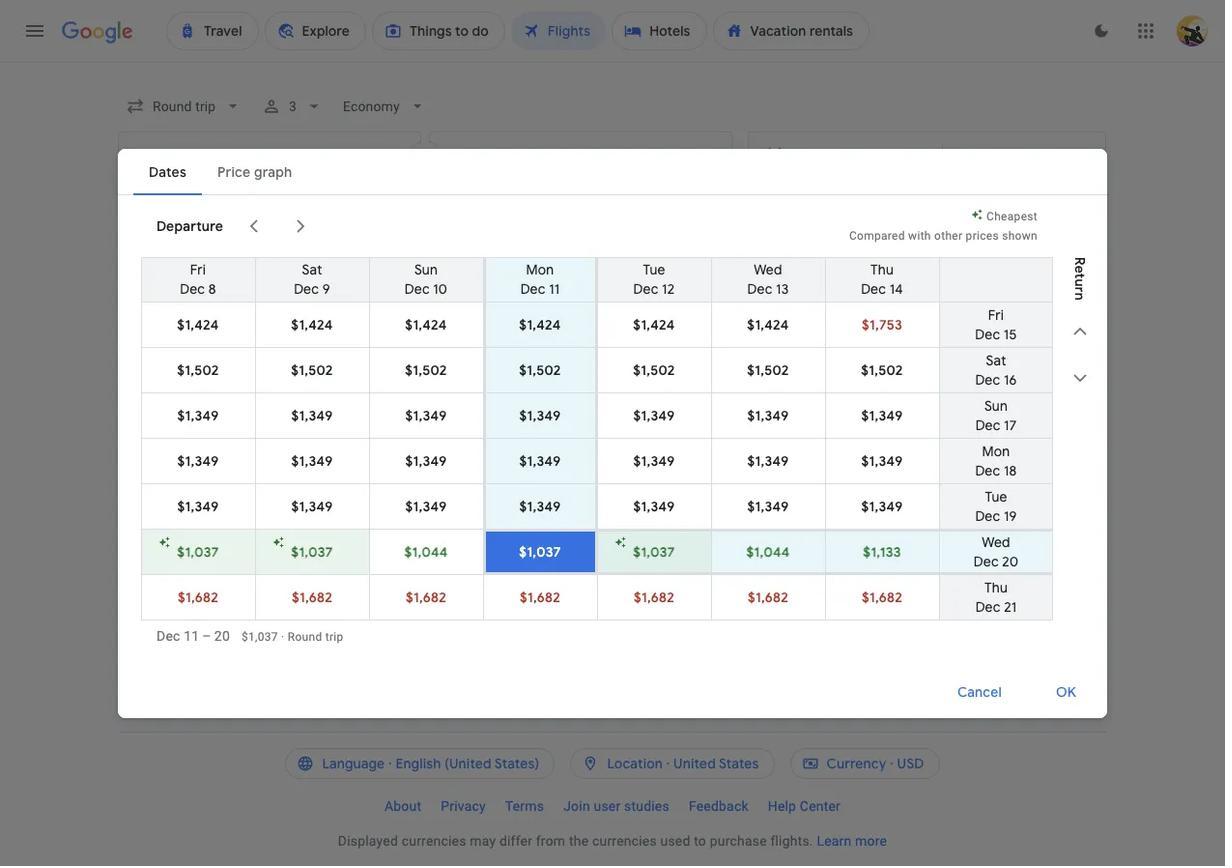 Task type: locate. For each thing, give the bounding box(es) containing it.
1 3 hr 59 min mex – ord from the top
[[495, 414, 573, 451]]

– for 6:20 pm
[[520, 510, 528, 523]]

16% inside 459 kg co 2 -16% emissions
[[761, 438, 783, 452]]

fri dec 15 sat dec 16 sun dec 17 mon dec 18 tue dec 19 wed dec 20 thu dec 21
[[975, 306, 1020, 615]]

dec inside fri dec 8
[[181, 280, 206, 297]]

co inside 459 kg co 2 -16% emissions
[[807, 414, 831, 433]]

fees right 'bag'
[[525, 366, 548, 380]]

$1,502 left the apply.
[[520, 361, 562, 379]]

round trip down $1,608 "text box"
[[977, 510, 1030, 524]]

None search field
[[118, 89, 1131, 256]]

dec inside the sun dec 10
[[405, 280, 431, 297]]

6 $1,502 from the left
[[748, 361, 790, 379]]

0 vertical spatial sat
[[303, 261, 323, 278]]

3 hr 59 min mex – ord up 30
[[495, 486, 573, 523]]

14
[[891, 280, 904, 297]]

booked for 10:19 pm
[[299, 510, 339, 523]]

kg right 459
[[786, 414, 804, 433]]

4 hr 30 min mex – ord
[[495, 559, 575, 596]]

separate down 6:20 pm on the left of the page
[[208, 510, 256, 523]]

59 up 30
[[526, 486, 543, 506]]

help center link
[[759, 791, 851, 822]]

1 nonstop from the top
[[621, 414, 681, 433]]

sat
[[303, 261, 323, 278], [987, 351, 1007, 369]]

fri inside fri dec 8
[[191, 261, 207, 278]]

1 vertical spatial wed
[[983, 533, 1012, 551]]

-16% emissions
[[757, 511, 842, 524]]

tickets
[[259, 437, 296, 451], [259, 510, 296, 523]]

0 vertical spatial mex
[[495, 437, 520, 451]]

separate tickets booked together. this trip includes tickets from multiple airlines. missed connections may be protected by gotogate.. element for 4:19 am
[[208, 437, 387, 451]]

departure
[[157, 217, 223, 234]]

about
[[385, 799, 422, 814]]

12
[[663, 280, 676, 297]]

1 - from the top
[[757, 438, 761, 452]]

ok button
[[1033, 669, 1100, 715]]

round trip for $1,608
[[977, 510, 1030, 524]]

2 nonstop from the top
[[621, 486, 681, 506]]

flights
[[212, 336, 269, 361]]

1 vertical spatial fri
[[989, 306, 1005, 323]]

0 horizontal spatial sun
[[415, 261, 439, 278]]

1 vertical spatial mex
[[495, 510, 520, 523]]

16%
[[761, 438, 783, 452], [761, 511, 783, 524]]

 image
[[391, 437, 395, 451]]

2 vertical spatial min
[[549, 559, 575, 578]]

dec left the 12
[[634, 280, 659, 297]]

- for 510
[[757, 583, 761, 597]]

ord
[[528, 437, 551, 451], [528, 510, 551, 523], [528, 582, 551, 596]]

fri
[[191, 261, 207, 278], [989, 306, 1005, 323]]

2 mex from the top
[[495, 510, 520, 523]]

0 vertical spatial ord
[[528, 437, 551, 451]]

3 hr 59 min mex – ord down bag fees "button"
[[495, 414, 573, 451]]

total duration 4 hr 30 min. element
[[495, 559, 621, 581]]

$1,044
[[405, 543, 449, 560], [747, 543, 791, 560]]

1 vertical spatial hr
[[507, 486, 522, 506]]

co up -16% emissions
[[807, 486, 831, 506]]

separate tickets booked together down arrival time: 4:19 am. text field
[[208, 437, 387, 451]]

1 horizontal spatial sun
[[986, 397, 1009, 414]]

3 inside popup button
[[289, 99, 297, 114]]

1 vertical spatial 3 hr 59 min mex – ord
[[495, 486, 573, 523]]

leaves mexico city international airport at 12:20 am on monday, december 11 and arrives at o'hare international airport at 4:19 am on monday, december 11. element
[[208, 414, 344, 433]]

kg inside 510 kg co 2
[[785, 559, 802, 578]]

1 fees from the left
[[288, 366, 311, 380]]

2 $1,502 button from the left
[[256, 348, 369, 392]]

5 $1,502 from the left
[[634, 361, 676, 379]]

united states
[[674, 755, 759, 773]]

0 vertical spatial prices
[[966, 229, 1000, 242]]

sat up 16
[[987, 351, 1007, 369]]

booked down arrival time: 4:19 am. text field
[[299, 437, 339, 451]]

4 $1,502 from the left
[[520, 361, 562, 379]]

0 horizontal spatial fees
[[288, 366, 311, 380]]

0 vertical spatial volaris
[[398, 437, 436, 451]]

dec 11 – 18
[[263, 275, 330, 292]]

4 $1,682 button from the left
[[484, 575, 598, 619]]

1 vertical spatial ord
[[528, 510, 551, 523]]

sat inside fri dec 15 sat dec 16 sun dec 17 mon dec 18 tue dec 19 wed dec 20 thu dec 21
[[987, 351, 1007, 369]]

separate down 12:20 am
[[208, 437, 256, 451]]

1349 US dollars text field
[[983, 559, 1030, 578]]

7 $1,502 from the left
[[862, 361, 904, 379]]

0 vertical spatial wed
[[755, 261, 783, 278]]

1 horizontal spatial tue
[[986, 488, 1008, 505]]

required
[[197, 366, 242, 380]]

6 $1,502 button from the left
[[713, 348, 826, 392]]

co right 459
[[807, 414, 831, 433]]

$1,044 left 4
[[405, 543, 449, 560]]

0 vertical spatial co
[[807, 414, 831, 433]]

0 vertical spatial sun
[[415, 261, 439, 278]]

may
[[551, 366, 574, 380], [470, 833, 496, 849]]

dec left 11 – 18
[[263, 275, 288, 292]]

0 vertical spatial 16%
[[761, 438, 783, 452]]

round down 1512 us dollars text box on the right
[[977, 438, 1008, 452]]

wed inside fri dec 15 sat dec 16 sun dec 17 mon dec 18 tue dec 19 wed dec 20 thu dec 21
[[983, 533, 1012, 551]]

1 vertical spatial booked
[[299, 510, 339, 523]]

1 vertical spatial mon
[[983, 442, 1011, 460]]

1 round from the top
[[977, 438, 1008, 452]]

r
[[1072, 287, 1090, 292]]

tickets for 4:19 am
[[259, 437, 296, 451]]

0 horizontal spatial wed
[[755, 261, 783, 278]]

together for 4:19 am
[[342, 437, 387, 451]]

booked
[[299, 437, 339, 451], [299, 510, 339, 523]]

0 horizontal spatial sat
[[303, 261, 323, 278]]

5 $1,682 button from the left
[[598, 575, 712, 619]]

mex inside 4 hr 30 min mex – ord
[[495, 582, 520, 596]]

mex down 4
[[495, 582, 520, 596]]

$1,424 down 11
[[520, 316, 562, 333]]

20
[[1003, 553, 1020, 570]]

0 vertical spatial nonstop flight. element
[[621, 414, 681, 436]]

2 59 from the top
[[526, 486, 543, 506]]

2 $1,682 from the left
[[292, 588, 333, 606]]

1 $1,682 from the left
[[178, 588, 219, 606]]

– down bag fees "button"
[[520, 437, 528, 451]]

0 vertical spatial 59
[[526, 414, 543, 433]]

5:20 pm
[[208, 559, 265, 578]]

0 vertical spatial total duration 3 hr 59 min. element
[[495, 414, 621, 436]]

$1,044 button left 4
[[370, 529, 483, 574]]

2 up the -7% emissions
[[829, 565, 836, 581]]

3 $1,424 from the left
[[406, 316, 448, 333]]

1 vertical spatial tue
[[986, 488, 1008, 505]]

$1,502 for 3rd $1,502 "button"
[[406, 361, 448, 379]]

0 horizontal spatial $1,044
[[405, 543, 449, 560]]

1 vertical spatial sun
[[986, 397, 1009, 414]]

0 vertical spatial hr
[[507, 414, 522, 433]]

dec left 13
[[748, 280, 774, 297]]

fri inside fri dec 15 sat dec 16 sun dec 17 mon dec 18 tue dec 19 wed dec 20 thu dec 21
[[989, 306, 1005, 323]]

2 total duration 3 hr 59 min. element from the top
[[495, 486, 621, 509]]

may left the apply.
[[551, 366, 574, 380]]

emissions right less
[[297, 200, 360, 218]]

separate for 6:20 pm
[[208, 510, 256, 523]]

$1,502 for third $1,502 "button" from the right
[[634, 361, 676, 379]]

1 horizontal spatial thu
[[986, 579, 1009, 596]]

- for 458
[[757, 511, 761, 524]]

1 $1,424 button from the left
[[142, 302, 255, 347]]

2 booked from the top
[[299, 510, 339, 523]]

round for $1,512
[[977, 438, 1008, 452]]

passenger
[[612, 366, 669, 380]]

1 separate from the top
[[208, 437, 256, 451]]

$1,349 inside $1,349 round trip
[[983, 559, 1030, 578]]

mon dec 11
[[521, 261, 561, 297]]

thu inside fri dec 15 sat dec 16 sun dec 17 mon dec 18 tue dec 19 wed dec 20 thu dec 21
[[986, 579, 1009, 596]]

help
[[768, 799, 797, 814]]

dec inside wed dec 13
[[748, 280, 774, 297]]

$1,424 down the 12
[[634, 316, 676, 333]]

1 vertical spatial 16%
[[761, 511, 783, 524]]

$1,424 button down 9 at the left top of page
[[256, 302, 369, 347]]

$1,502 down departing flights
[[178, 361, 220, 379]]

currencies down join user studies link
[[593, 833, 657, 849]]

total duration 3 hr 59 min. element
[[495, 414, 621, 436], [495, 486, 621, 509]]

$1,044 button up 7%
[[713, 531, 826, 572]]

3 nonstop flight. element from the top
[[621, 559, 681, 581]]

nonstop flight. element
[[621, 414, 681, 436], [621, 486, 681, 509], [621, 559, 681, 581]]

459 kg co 2 -16% emissions
[[756, 414, 842, 452]]

1 horizontal spatial fees
[[525, 366, 548, 380]]

0 vertical spatial separate tickets booked together
[[208, 437, 387, 451]]

round trip
[[977, 438, 1030, 452], [977, 510, 1030, 524]]

less emissions
[[265, 200, 360, 218]]

1 horizontal spatial $1,044
[[747, 543, 791, 560]]

– inside 4 hr 30 min mex – ord
[[520, 582, 528, 596]]

0 horizontal spatial tue
[[644, 261, 666, 278]]

2 separate from the top
[[208, 510, 256, 523]]

mex down 'bag'
[[495, 437, 520, 451]]

0 vertical spatial booked
[[299, 437, 339, 451]]

join user studies link
[[554, 791, 680, 822]]

1 vertical spatial may
[[470, 833, 496, 849]]

fri for 15
[[989, 306, 1005, 323]]

round trip for $1,512
[[977, 438, 1030, 452]]

0 vertical spatial tickets
[[259, 437, 296, 451]]

2 round trip from the top
[[977, 510, 1030, 524]]

tue up 19
[[986, 488, 1008, 505]]

dec left 10
[[405, 280, 431, 297]]

0 horizontal spatial prices
[[190, 275, 230, 292]]

16
[[1005, 371, 1018, 388]]

458 kg co
[[756, 486, 831, 506]]

0 horizontal spatial currencies
[[402, 833, 467, 849]]

t
[[1072, 273, 1090, 278]]

1 separate tickets booked together. this trip includes tickets from multiple airlines. missed connections may be protected by gotogate.. element from the top
[[208, 437, 387, 451]]

kg
[[786, 414, 804, 433], [787, 486, 804, 506], [785, 559, 802, 578]]

1 vertical spatial kg
[[787, 486, 804, 506]]

2 $1,682 button from the left
[[256, 575, 369, 619]]

$1,424 button down 13
[[713, 302, 826, 347]]

4 $1,682 from the left
[[521, 588, 561, 606]]

$1,424 down 13
[[748, 316, 790, 333]]

connecting
[[860, 200, 935, 218]]

filters
[[174, 200, 211, 218]]

$1,502 for second $1,502 "button" from left
[[292, 361, 334, 379]]

privacy link
[[431, 791, 496, 822]]

2 vertical spatial kg
[[785, 559, 802, 578]]

include
[[155, 366, 194, 380]]

$1,502 button
[[142, 348, 255, 392], [256, 348, 369, 392], [370, 348, 483, 392], [486, 348, 596, 392], [598, 348, 712, 392], [713, 348, 826, 392], [827, 348, 940, 392]]

3 nonstop from the top
[[621, 559, 681, 578]]

total duration 3 hr 59 min. element up total duration 4 hr 30 min. element
[[495, 486, 621, 509]]

0 vertical spatial round
[[977, 438, 1008, 452]]

0 vertical spatial separate
[[208, 437, 256, 451]]

3 - from the top
[[757, 583, 761, 597]]

date grid
[[881, 280, 941, 298]]

user
[[594, 799, 621, 814]]

Departure time: 6:20 PM. text field
[[208, 486, 265, 506]]

2 3 hr 59 min mex – ord from the top
[[495, 486, 573, 523]]

1 tickets from the top
[[259, 437, 296, 451]]

0 vertical spatial round trip
[[977, 438, 1030, 452]]

1 ord from the top
[[528, 437, 551, 451]]

16% down 459
[[761, 438, 783, 452]]

1 vertical spatial nonstop flight. element
[[621, 486, 681, 509]]

bag fees button
[[501, 366, 548, 380]]

ord inside 4 hr 30 min mex – ord
[[528, 582, 551, 596]]

$1,502 right the apply.
[[634, 361, 676, 379]]

$1,044 up 7%
[[747, 543, 791, 560]]

none search field containing all filters (1)
[[118, 89, 1131, 256]]

0 vertical spatial mon
[[527, 261, 555, 278]]

$1,424 button down 10
[[370, 302, 483, 347]]

1512 US dollars text field
[[987, 414, 1030, 433]]

0 vertical spatial nonstop
[[621, 414, 681, 433]]

kg up -16% emissions
[[787, 486, 804, 506]]

$1,753
[[863, 316, 903, 333]]

2 vertical spatial hr
[[508, 559, 523, 578]]

18
[[1005, 462, 1018, 479]]

cheapest
[[987, 209, 1038, 223]]

dec inside 'thu dec 14'
[[862, 280, 887, 297]]

for
[[314, 366, 330, 380]]

1 horizontal spatial sat
[[987, 351, 1007, 369]]

- down 459
[[757, 438, 761, 452]]

$1,753 button
[[827, 302, 940, 347]]

currencies
[[402, 833, 467, 849], [593, 833, 657, 849]]

(1)
[[215, 200, 230, 218]]

$1,424 button down 8
[[142, 302, 255, 347]]

ord up 30
[[528, 510, 551, 523]]

1 vertical spatial prices
[[190, 275, 230, 292]]

ord down bag fees "button"
[[528, 437, 551, 451]]

0 vertical spatial -
[[757, 438, 761, 452]]

1 horizontal spatial wed
[[983, 533, 1012, 551]]

2 vertical spatial round
[[977, 583, 1008, 597]]

separate tickets booked together for 10:19 pm
[[208, 510, 387, 523]]

2 round from the top
[[977, 510, 1008, 524]]

$1,502 down $1,753 button
[[862, 361, 904, 379]]

optional
[[383, 366, 428, 380]]

separate tickets booked together. this trip includes tickets from multiple airlines. missed connections may be protected by gotogate.. element down arrival time: 10:19 pm. text field
[[208, 510, 387, 523]]

round down $1,608 "text box"
[[977, 510, 1008, 524]]

$1,424 up departing flights
[[178, 316, 220, 333]]

trip inside $1,349 round trip
[[1011, 583, 1030, 597]]

mon up 18
[[983, 442, 1011, 460]]

2 right 459
[[831, 420, 838, 436]]

1 together from the top
[[342, 437, 387, 451]]

2 nonstop flight. element from the top
[[621, 486, 681, 509]]

kg inside 459 kg co 2 -16% emissions
[[786, 414, 804, 433]]

fees right +
[[288, 366, 311, 380]]

0 horizontal spatial mon
[[527, 261, 555, 278]]

2 separate tickets booked together from the top
[[208, 510, 387, 523]]

4
[[495, 559, 505, 578]]

1 vertical spatial round trip
[[977, 510, 1030, 524]]

wed up 20
[[983, 533, 1012, 551]]

4 $1,502 button from the left
[[486, 348, 596, 392]]

tue up the 12
[[644, 261, 666, 278]]

used
[[661, 833, 691, 849]]

dec left 11
[[521, 280, 546, 297]]

2 inside 459 kg co 2 -16% emissions
[[831, 420, 838, 436]]

dec inside mon dec 11
[[521, 280, 546, 297]]

1 16% from the top
[[761, 438, 783, 452]]

dec inside the find the best price region
[[263, 275, 288, 292]]

59 for 4:19 am
[[526, 414, 543, 433]]

fri dec 8
[[181, 261, 217, 297]]

leaves mexico city international airport at 6:20 pm on monday, december 11 and arrives at o'hare international airport at 10:19 pm on monday, december 11. element
[[208, 486, 343, 506]]

studies
[[625, 799, 670, 814]]

1 nonstop flight. element from the top
[[621, 414, 681, 436]]

0 horizontal spatial thu
[[872, 261, 895, 278]]

2 together from the top
[[342, 510, 387, 523]]

0 vertical spatial 2
[[831, 420, 838, 436]]

1 total duration 3 hr 59 min. element from the top
[[495, 414, 621, 436]]

1 vertical spatial together
[[342, 510, 387, 523]]

1 booked from the top
[[299, 437, 339, 451]]

emissions down 510 kg co 2
[[780, 583, 835, 597]]

1 vertical spatial 59
[[526, 486, 543, 506]]

emissions inside popup button
[[297, 200, 360, 218]]

1 59 from the top
[[526, 414, 543, 433]]

59 down bag fees "button"
[[526, 414, 543, 433]]

1 mex from the top
[[495, 437, 520, 451]]

sun up 10
[[415, 261, 439, 278]]

1 vertical spatial round
[[977, 510, 1008, 524]]

0 vertical spatial min
[[547, 414, 573, 433]]

0 vertical spatial may
[[551, 366, 574, 380]]

1 vertical spatial separate tickets booked together. this trip includes tickets from multiple airlines. missed connections may be protected by gotogate.. element
[[208, 510, 387, 523]]

- inside 459 kg co 2 -16% emissions
[[757, 438, 761, 452]]

6 $1,424 button from the left
[[713, 302, 826, 347]]

privacy
[[441, 799, 486, 814]]

scroll up image
[[1069, 320, 1093, 343]]

1 vertical spatial -
[[757, 511, 761, 524]]

0 vertical spatial fri
[[191, 261, 207, 278]]

$1,424 down 10
[[406, 316, 448, 333]]

1 horizontal spatial may
[[551, 366, 574, 380]]

1 vertical spatial volaris
[[398, 510, 436, 523]]

3 $1,502 from the left
[[406, 361, 448, 379]]

prices
[[966, 229, 1000, 242], [190, 275, 230, 292]]

1 horizontal spatial mon
[[983, 442, 1011, 460]]

– up 30
[[520, 510, 528, 523]]

2 - from the top
[[757, 511, 761, 524]]

1 vertical spatial thu
[[986, 579, 1009, 596]]

1 vertical spatial separate tickets booked together
[[208, 510, 387, 523]]

hr up 4 hr 30 min mex – ord
[[507, 486, 522, 506]]

2 tickets from the top
[[259, 510, 296, 523]]

0 horizontal spatial may
[[470, 833, 496, 849]]

1 vertical spatial tickets
[[259, 510, 296, 523]]

3 round from the top
[[977, 583, 1008, 597]]

0 vertical spatial tue
[[644, 261, 666, 278]]

0 vertical spatial separate tickets booked together. this trip includes tickets from multiple airlines. missed connections may be protected by gotogate.. element
[[208, 437, 387, 451]]

mon
[[527, 261, 555, 278], [983, 442, 1011, 460]]

Arrival time: 9:50 PM. text field
[[282, 559, 339, 578]]

458
[[756, 486, 783, 506]]

english (united states)
[[396, 755, 540, 773]]

dec left 18
[[977, 462, 1002, 479]]

departing
[[118, 336, 208, 361]]

co
[[807, 414, 831, 433], [807, 486, 831, 506], [805, 559, 829, 578]]

fri up 15
[[989, 306, 1005, 323]]

language
[[322, 755, 385, 773]]

2 $1,502 from the left
[[292, 361, 334, 379]]

0 vertical spatial thu
[[872, 261, 895, 278]]

total duration 3 hr 59 min. element for 458
[[495, 486, 621, 509]]

min inside 4 hr 30 min mex – ord
[[549, 559, 575, 578]]

2 inside 510 kg co 2
[[829, 565, 836, 581]]

1 vertical spatial nonstop
[[621, 486, 681, 506]]

1 horizontal spatial currencies
[[593, 833, 657, 849]]

1 currencies from the left
[[402, 833, 467, 849]]

dec left 14
[[862, 280, 887, 297]]

1 vertical spatial co
[[807, 486, 831, 506]]

trip down 17 in the right of the page
[[1011, 438, 1030, 452]]

2 vertical spatial mex
[[495, 582, 520, 596]]

this price for this flight doesn't include overhead bin access. if you need a carry-on bag, use the bags filter to update prices. image
[[964, 411, 987, 435]]

3 $1,424 button from the left
[[370, 302, 483, 347]]

dec inside 'tue dec 12'
[[634, 280, 659, 297]]

13
[[777, 280, 790, 297]]

1 vertical spatial min
[[547, 486, 573, 506]]

0 vertical spatial 3 hr 59 min mex – ord
[[495, 414, 573, 451]]

wed
[[755, 261, 783, 278], [983, 533, 1012, 551]]

1 horizontal spatial fri
[[989, 306, 1005, 323]]

dec left 9 at the left top of page
[[295, 280, 320, 297]]

together down arrival time: 10:19 pm. text field
[[342, 510, 387, 523]]

1 $1,502 from the left
[[178, 361, 220, 379]]

2 $1,044 from the left
[[747, 543, 791, 560]]

co inside 510 kg co 2
[[805, 559, 829, 578]]

mex up 4
[[495, 510, 520, 523]]

thu down 1349 us dollars text field
[[986, 579, 1009, 596]]

0 vertical spatial kg
[[786, 414, 804, 433]]

help center
[[768, 799, 841, 814]]

charges
[[432, 366, 475, 380]]

dec inside sat dec 9
[[295, 280, 320, 297]]

0 vertical spatial together
[[342, 437, 387, 451]]

learn more link
[[817, 833, 888, 849]]

ok
[[1057, 684, 1077, 701]]

co up the -7% emissions
[[805, 559, 829, 578]]

round up 21
[[977, 583, 1008, 597]]

1 round trip from the top
[[977, 438, 1030, 452]]

sat dec 9
[[295, 261, 331, 297]]

3 $1,682 button from the left
[[370, 575, 483, 619]]

round trip down 17 in the right of the page
[[977, 438, 1030, 452]]

$1,682
[[178, 588, 219, 606], [292, 588, 333, 606], [406, 588, 447, 606], [521, 588, 561, 606], [635, 588, 675, 606], [749, 588, 790, 606], [863, 588, 904, 606]]

2
[[831, 420, 838, 436], [829, 565, 836, 581]]

booked down arrival time: 10:19 pm. text field
[[299, 510, 339, 523]]

kg for 459
[[786, 414, 804, 433]]

0 horizontal spatial fri
[[191, 261, 207, 278]]

6 $1,682 from the left
[[749, 588, 790, 606]]

1 separate tickets booked together from the top
[[208, 437, 387, 451]]

$1,037
[[178, 543, 220, 560], [292, 543, 334, 560], [520, 543, 562, 560], [634, 543, 676, 560], [242, 630, 278, 643]]

emissions up the 458 kg co
[[786, 438, 842, 452]]

59
[[526, 414, 543, 433], [526, 486, 543, 506]]

wed up 13
[[755, 261, 783, 278]]

$1,349 button
[[142, 393, 255, 438], [256, 393, 369, 438], [370, 393, 483, 438], [486, 393, 596, 438], [598, 393, 712, 438], [713, 393, 826, 438], [827, 393, 940, 438], [142, 438, 255, 483], [256, 438, 369, 483], [370, 438, 483, 483], [486, 438, 596, 483], [598, 438, 712, 483], [713, 438, 826, 483], [827, 438, 940, 483], [142, 484, 255, 528], [256, 484, 369, 528], [370, 484, 483, 528], [486, 484, 596, 528], [598, 484, 712, 528], [713, 484, 826, 528], [827, 484, 940, 528]]

tickets down leaves mexico city international airport at 12:20 am on monday, december 11 and arrives at o'hare international airport at 4:19 am on monday, december 11. element
[[259, 437, 296, 451]]

sat inside sat dec 9
[[303, 261, 323, 278]]

sat down scroll right "image" at left
[[303, 261, 323, 278]]

2 ord from the top
[[528, 510, 551, 523]]

cancel button
[[935, 669, 1026, 715]]

nonstop for 458
[[621, 486, 681, 506]]

2 vertical spatial ord
[[528, 582, 551, 596]]

may left differ
[[470, 833, 496, 849]]

– right 5:20 pm text box
[[268, 559, 278, 578]]

dec left 16
[[976, 371, 1002, 388]]

hr for 10:19 pm
[[507, 486, 522, 506]]

nonstop flight. element for 459
[[621, 414, 681, 436]]

min down bag fees "button"
[[547, 414, 573, 433]]

1 vertical spatial sat
[[987, 351, 1007, 369]]

1 vertical spatial separate
[[208, 510, 256, 523]]

n
[[1072, 292, 1090, 300]]

3 $1,502 button from the left
[[370, 348, 483, 392]]

price graph
[[1015, 280, 1089, 298]]

separate tickets booked together. this trip includes tickets from multiple airlines. missed connections may be protected by gotogate.. element down arrival time: 4:19 am. text field
[[208, 437, 387, 451]]

separate tickets booked together. this trip includes tickets from multiple airlines. missed connections may be protected by gotogate.. element
[[208, 437, 387, 451], [208, 510, 387, 523]]

3 ord from the top
[[528, 582, 551, 596]]

$1,424 down 9 at the left top of page
[[292, 316, 334, 333]]

find the best price region
[[118, 272, 1108, 322]]

3 mex from the top
[[495, 582, 520, 596]]

assistance
[[673, 366, 731, 380]]

1 vertical spatial total duration 3 hr 59 min. element
[[495, 486, 621, 509]]

Departure time: 5:20 PM. text field
[[208, 559, 265, 578]]

total duration 3 hr 59 min. element down bag fees "button"
[[495, 414, 621, 436]]

$1,502 left and
[[406, 361, 448, 379]]

sun dec 10
[[405, 261, 448, 297]]

swap origin and destination. image
[[414, 147, 437, 170]]

16% down 458 at the right of page
[[761, 511, 783, 524]]

kg up the -7% emissions
[[785, 559, 802, 578]]

2 fees from the left
[[525, 366, 548, 380]]

min up total duration 4 hr 30 min. element
[[547, 486, 573, 506]]

price graph button
[[965, 272, 1104, 306]]

2 vertical spatial co
[[805, 559, 829, 578]]

shown
[[1003, 229, 1038, 242]]

hr right 4
[[508, 559, 523, 578]]

4 $1,424 button from the left
[[486, 302, 596, 347]]

6 $1,682 button from the left
[[713, 575, 826, 619]]

min right 30
[[549, 559, 575, 578]]

2 separate tickets booked together. this trip includes tickets from multiple airlines. missed connections may be protected by gotogate.. element from the top
[[208, 510, 387, 523]]

- down 510
[[757, 583, 761, 597]]

fri right track
[[191, 261, 207, 278]]

2 vertical spatial nonstop flight. element
[[621, 559, 681, 581]]

2 vertical spatial -
[[757, 583, 761, 597]]

2 vertical spatial nonstop
[[621, 559, 681, 578]]

5 $1,424 button from the left
[[598, 302, 712, 347]]

hr down 'bag'
[[507, 414, 522, 433]]

Return text field
[[958, 132, 1047, 185]]

1 vertical spatial 2
[[829, 565, 836, 581]]



Task type: describe. For each thing, give the bounding box(es) containing it.
2 for 510
[[829, 565, 836, 581]]

graph
[[1051, 280, 1089, 298]]

ord for 4:19 am
[[528, 437, 551, 451]]

clear emissions image
[[354, 186, 400, 232]]

separate tickets booked together for 4:19 am
[[208, 437, 387, 451]]

7 $1,502 button from the left
[[827, 348, 940, 392]]

$1,502 for 1st $1,502 "button" from left
[[178, 361, 220, 379]]

dec left 19
[[976, 507, 1002, 525]]

mon inside fri dec 15 sat dec 16 sun dec 17 mon dec 18 tue dec 19 wed dec 20 thu dec 21
[[983, 442, 1011, 460]]

1 volaris from the top
[[398, 437, 436, 451]]

r
[[1072, 257, 1090, 265]]

location
[[608, 755, 663, 773]]

aeromexico
[[208, 582, 273, 596]]

nonstop for 459
[[621, 414, 681, 433]]

feedback
[[689, 799, 749, 814]]

1608 US dollars text field
[[982, 486, 1030, 506]]

kg for 510
[[785, 559, 802, 578]]

7 $1,682 button from the left
[[827, 575, 940, 619]]

states)
[[495, 755, 540, 773]]

$1,502 for second $1,502 "button" from right
[[748, 361, 790, 379]]

59 for 10:19 pm
[[526, 486, 543, 506]]

11 – 20
[[184, 628, 230, 643]]

nonstop flight. element for 458
[[621, 486, 681, 509]]

booked for 4:19 am
[[299, 437, 339, 451]]

nonstop for 510
[[621, 559, 681, 578]]

7 $1,682 from the left
[[863, 588, 904, 606]]

1 $1,502 button from the left
[[142, 348, 255, 392]]

scroll down image
[[1069, 366, 1093, 389]]

terms link
[[496, 791, 554, 822]]

together for 10:19 pm
[[342, 510, 387, 523]]

leaves mexico city international airport at 5:20 pm on monday, december 11 and arrives at o'hare international airport at 9:50 pm on monday, december 11. element
[[208, 559, 339, 578]]

$1,349 round trip
[[977, 559, 1030, 597]]

3 hr 59 min mex – ord for 10:19 pm
[[495, 486, 573, 523]]

more
[[856, 833, 888, 849]]

united
[[674, 755, 716, 773]]

Departure text field
[[795, 132, 884, 185]]

scroll left image
[[243, 214, 266, 237]]

hr inside 4 hr 30 min mex – ord
[[508, 559, 523, 578]]

join
[[564, 799, 591, 814]]

compared with other prices shown
[[850, 229, 1038, 242]]

Departure time: 12:20 AM. text field
[[208, 414, 272, 433]]

feedback link
[[680, 791, 759, 822]]

9
[[323, 280, 331, 297]]

track prices from mexico city to rosemont departing 2023-12-11 and returning 2023-12-18 image
[[339, 275, 374, 288]]

co for 459 kg co 2 -16% emissions
[[807, 414, 831, 433]]

kg for 458
[[787, 486, 804, 506]]

emissions down the 458 kg co
[[786, 511, 842, 524]]

10:19 pm
[[282, 486, 343, 506]]

states
[[719, 755, 759, 773]]

2 volaris from the top
[[398, 510, 436, 523]]

min for 10:19 pm
[[547, 486, 573, 506]]

Arrival time: 4:19 AM. text field
[[289, 414, 344, 433]]

wed inside wed dec 13
[[755, 261, 783, 278]]

all
[[155, 200, 171, 218]]

tue dec 12
[[634, 261, 676, 297]]

2 16% from the top
[[761, 511, 783, 524]]

10
[[434, 280, 448, 297]]

$1,133
[[864, 543, 902, 560]]

purchase
[[710, 833, 767, 849]]

1 $1,044 from the left
[[405, 543, 449, 560]]

ord for 10:19 pm
[[528, 510, 551, 523]]

adults.
[[343, 366, 380, 380]]

trip down $1,608
[[1011, 510, 1030, 524]]

2 $1,424 button from the left
[[256, 302, 369, 347]]

prices
[[118, 366, 152, 380]]

8
[[209, 280, 217, 297]]

– for 12:20 am
[[520, 437, 528, 451]]

$1,608
[[982, 486, 1030, 506]]

bag
[[501, 366, 522, 380]]

less
[[265, 200, 293, 218]]

co for 458 kg co
[[807, 486, 831, 506]]

round for $1,608
[[977, 510, 1008, 524]]

+
[[278, 366, 285, 380]]

12:20 am
[[208, 414, 272, 433]]

5 $1,424 from the left
[[634, 316, 676, 333]]

total duration 3 hr 59 min. element for 459
[[495, 414, 621, 436]]

other
[[935, 229, 963, 242]]

1 horizontal spatial $1,044 button
[[713, 531, 826, 572]]

·
[[281, 630, 285, 643]]

3 $1,682 from the left
[[406, 588, 447, 606]]

separate for 12:20 am
[[208, 437, 256, 451]]

1 horizontal spatial prices
[[966, 229, 1000, 242]]

dec left 21
[[977, 598, 1002, 615]]

nonstop flight. element for 510
[[621, 559, 681, 581]]

thu dec 14
[[862, 261, 904, 297]]

6 $1,424 from the left
[[748, 316, 790, 333]]

separate tickets booked together. this trip includes tickets from multiple airlines. missed connections may be protected by gotogate.. element for 10:19 pm
[[208, 510, 387, 523]]

all filters (1)
[[155, 200, 230, 218]]

2 $1,424 from the left
[[292, 316, 334, 333]]

center
[[800, 799, 841, 814]]

Arrival time: 10:19 PM. text field
[[282, 486, 343, 506]]

co for 510 kg co 2
[[805, 559, 829, 578]]

11 – 18
[[292, 275, 330, 292]]

min for 4:19 am
[[547, 414, 573, 433]]

less emissions button
[[253, 193, 393, 224]]

0 horizontal spatial $1,044 button
[[370, 529, 483, 574]]

21
[[1005, 598, 1018, 615]]

track prices
[[151, 275, 230, 292]]

prices include required taxes + fees for 3 adults. optional charges and bag fees may apply. passenger assistance
[[118, 366, 731, 380]]

11
[[550, 280, 561, 297]]

$1,133 button
[[827, 531, 940, 572]]

$1,037 · round trip
[[242, 630, 344, 643]]

– for 5:20 pm
[[520, 582, 528, 596]]

tue inside 'tue dec 12'
[[644, 261, 666, 278]]

1 $1,424 from the left
[[178, 316, 220, 333]]

learn
[[817, 833, 852, 849]]

this price for this flight doesn't include overhead bin access. if you need a carry-on bag, use the bags filter to update prices. image
[[959, 484, 982, 507]]

dec left 11 – 20
[[157, 628, 180, 643]]

with
[[909, 229, 932, 242]]

round
[[288, 630, 322, 643]]

(united
[[445, 755, 492, 773]]

1037 US dollars text field
[[242, 630, 278, 643]]

17
[[1005, 416, 1018, 434]]

trip right 'round'
[[326, 630, 344, 643]]

mon inside mon dec 11
[[527, 261, 555, 278]]

wed dec 13
[[748, 261, 790, 297]]

passenger assistance button
[[612, 366, 731, 380]]

round inside $1,349 round trip
[[977, 583, 1008, 597]]

3 button
[[255, 89, 332, 124]]

tickets for 10:19 pm
[[259, 510, 296, 523]]

flights.
[[771, 833, 814, 849]]

fri for 8
[[191, 261, 207, 278]]

mex for 10:19 pm
[[495, 510, 520, 523]]

may inside departing flights main content
[[551, 366, 574, 380]]

19
[[1005, 507, 1018, 525]]

3 hr 59 min mex – ord for 4:19 am
[[495, 414, 573, 451]]

2 currencies from the left
[[593, 833, 657, 849]]

date
[[881, 280, 911, 298]]

4 $1,424 from the left
[[520, 316, 562, 333]]

2 for 459
[[831, 420, 838, 436]]

usd
[[898, 755, 925, 773]]

and
[[478, 366, 498, 380]]

15
[[1005, 325, 1018, 343]]

emissions inside 459 kg co 2 -16% emissions
[[786, 438, 842, 452]]

5 $1,682 from the left
[[635, 588, 675, 606]]

7%
[[761, 583, 777, 597]]

thu inside 'thu dec 14'
[[872, 261, 895, 278]]

airports
[[939, 200, 990, 218]]

mex for 4:19 am
[[495, 437, 520, 451]]

dec 11 – 20
[[157, 628, 230, 643]]

4:19 am
[[289, 414, 344, 433]]

dec left 20
[[975, 553, 1000, 570]]

date grid button
[[831, 272, 956, 306]]

connecting airports
[[860, 200, 990, 218]]

to
[[694, 833, 707, 849]]

dec left 15
[[976, 325, 1001, 343]]

about link
[[375, 791, 431, 822]]

30
[[527, 559, 545, 578]]

dec left 17 in the right of the page
[[977, 416, 1002, 434]]

9:50 pm
[[282, 559, 339, 578]]

departing flights main content
[[118, 272, 1108, 631]]

price
[[1015, 280, 1048, 298]]

english
[[396, 755, 442, 773]]

$1,502 for 4th $1,502 "button" from the left
[[520, 361, 562, 379]]

-7% emissions
[[757, 583, 835, 597]]

departing flights
[[118, 336, 269, 361]]

prices inside the find the best price region
[[190, 275, 230, 292]]

sun inside the sun dec 10
[[415, 261, 439, 278]]

1 $1,682 button from the left
[[142, 575, 255, 619]]

hr for 4:19 am
[[507, 414, 522, 433]]

u
[[1072, 278, 1090, 287]]

grid
[[915, 280, 941, 298]]

cancel
[[958, 684, 1003, 701]]

r e t u r n
[[1072, 257, 1090, 300]]

$1,502 for 7th $1,502 "button"
[[862, 361, 904, 379]]

scroll right image
[[289, 214, 312, 237]]

sun inside fri dec 15 sat dec 16 sun dec 17 mon dec 18 tue dec 19 wed dec 20 thu dec 21
[[986, 397, 1009, 414]]

tue inside fri dec 15 sat dec 16 sun dec 17 mon dec 18 tue dec 19 wed dec 20 thu dec 21
[[986, 488, 1008, 505]]

5 $1,502 button from the left
[[598, 348, 712, 392]]

compared
[[850, 229, 906, 242]]



Task type: vqa. For each thing, say whether or not it's contained in the screenshot.


